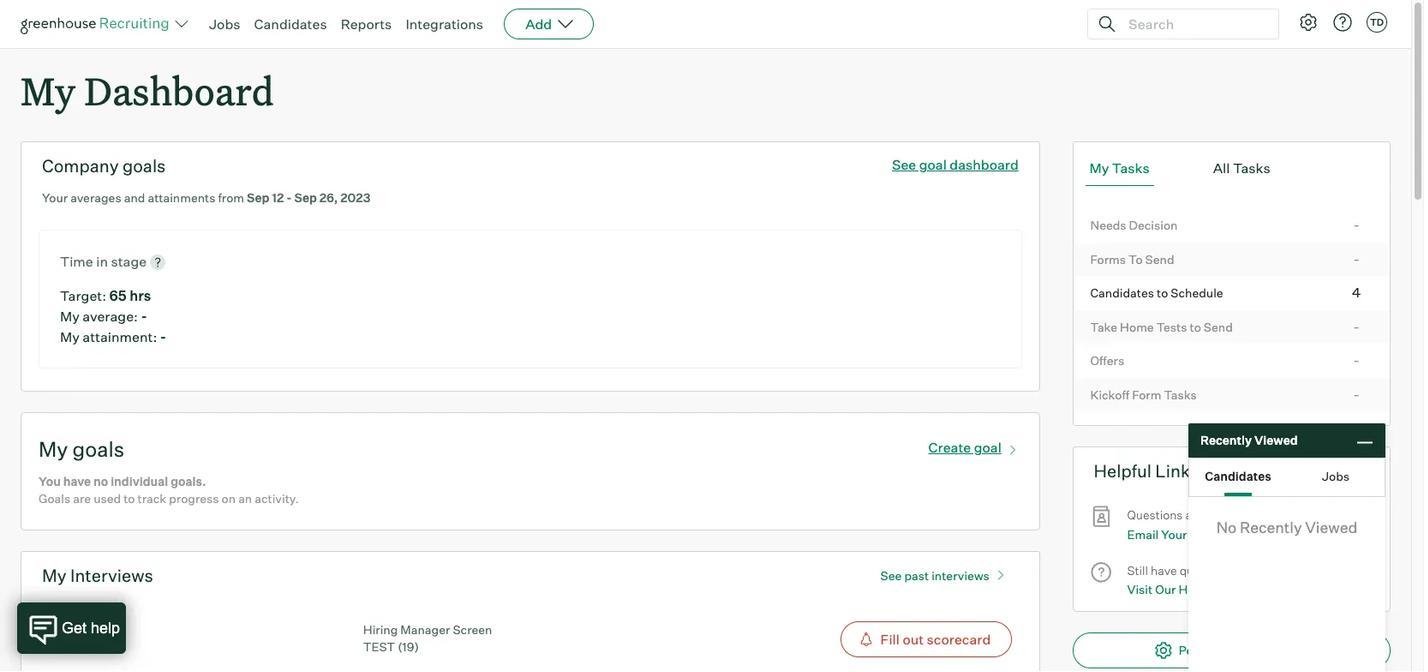 Task type: locate. For each thing, give the bounding box(es) containing it.
1 horizontal spatial viewed
[[1306, 518, 1358, 537]]

0 horizontal spatial have
[[63, 474, 91, 488]]

no
[[1217, 518, 1237, 537]]

forms
[[1091, 252, 1127, 266]]

see left the past at the bottom of the page
[[881, 568, 902, 583]]

configure image
[[1299, 12, 1319, 33]]

or
[[1246, 508, 1258, 522]]

0 vertical spatial candidates
[[254, 15, 327, 33]]

add button
[[504, 9, 594, 39]]

dashboard
[[84, 65, 274, 116], [1247, 643, 1309, 657]]

have up 'are'
[[63, 474, 91, 488]]

0 vertical spatial see
[[892, 156, 917, 173]]

td button
[[1364, 9, 1391, 36]]

2 horizontal spatial to
[[1190, 320, 1202, 334]]

tab list containing my tasks
[[1086, 151, 1379, 186]]

reports link
[[341, 15, 392, 33]]

goal left dashboard
[[920, 156, 947, 173]]

fill out scorecard link
[[688, 621, 1013, 657]]

1 vertical spatial dashboard
[[1247, 643, 1309, 657]]

to up take home tests to send
[[1157, 286, 1169, 300]]

1 horizontal spatial sep
[[295, 190, 317, 205]]

viewed
[[1255, 433, 1299, 448], [1306, 518, 1358, 537]]

visit
[[1128, 582, 1153, 597]]

0 horizontal spatial sep
[[247, 190, 270, 205]]

see left dashboard
[[892, 156, 917, 173]]

fill out scorecard
[[881, 631, 991, 648]]

0 horizontal spatial your
[[42, 190, 68, 205]]

1 vertical spatial your
[[1162, 527, 1188, 541]]

needs
[[1091, 218, 1127, 233]]

recently viewed
[[1201, 433, 1299, 448]]

0 vertical spatial send
[[1146, 252, 1175, 266]]

recently
[[1201, 433, 1253, 448], [1241, 518, 1303, 537]]

1 horizontal spatial goal
[[975, 439, 1002, 456]]

Search text field
[[1125, 12, 1264, 36]]

company goals
[[42, 155, 166, 177]]

2 sep from the left
[[295, 190, 317, 205]]

1 vertical spatial send
[[1204, 320, 1234, 334]]

1 vertical spatial goal
[[975, 439, 1002, 456]]

0 vertical spatial goals
[[123, 155, 166, 177]]

on
[[222, 491, 236, 506]]

tasks inside "button"
[[1234, 160, 1271, 177]]

0 horizontal spatial candidates
[[254, 15, 327, 33]]

(19)
[[398, 640, 419, 654]]

to down individual
[[124, 491, 135, 506]]

dashboard inside "link"
[[1247, 643, 1309, 657]]

send
[[1146, 252, 1175, 266], [1204, 320, 1234, 334]]

2023
[[340, 190, 371, 205]]

candidates down recently viewed
[[1206, 469, 1272, 483]]

0 horizontal spatial to
[[124, 491, 135, 506]]

used
[[94, 491, 121, 506]]

1 horizontal spatial your
[[1162, 527, 1188, 541]]

offers
[[1091, 353, 1125, 368]]

goals up "no"
[[72, 436, 124, 462]]

in-
[[1190, 527, 1206, 541]]

take
[[1091, 320, 1118, 334]]

goals
[[123, 155, 166, 177], [72, 436, 124, 462]]

dashboard right the personalize
[[1247, 643, 1309, 657]]

out
[[903, 631, 924, 648]]

help
[[1179, 582, 1206, 597]]

0 vertical spatial goal
[[920, 156, 947, 173]]

goal for my goals
[[975, 439, 1002, 456]]

1 horizontal spatial dashboard
[[1247, 643, 1309, 657]]

0 horizontal spatial tasks
[[1113, 160, 1150, 177]]

candidates for candidates to schedule
[[1091, 286, 1155, 300]]

0 vertical spatial viewed
[[1255, 433, 1299, 448]]

tasks up needs decision
[[1113, 160, 1150, 177]]

1 vertical spatial have
[[1152, 563, 1178, 578]]

viewed right contacts
[[1306, 518, 1358, 537]]

my
[[21, 65, 75, 116], [1090, 160, 1110, 177], [60, 308, 80, 325], [60, 328, 80, 345], [39, 436, 68, 462], [42, 565, 67, 586]]

2 vertical spatial candidates
[[1206, 469, 1272, 483]]

time in
[[60, 253, 111, 270]]

have
[[63, 474, 91, 488], [1152, 563, 1178, 578]]

all
[[1214, 160, 1231, 177]]

tests
[[1157, 320, 1188, 334]]

candidates right jobs
[[254, 15, 327, 33]]

tab list
[[1086, 151, 1379, 186]]

have inside still have questions? visit our help center
[[1152, 563, 1178, 578]]

goal right create
[[975, 439, 1002, 456]]

testy tester
[[39, 620, 118, 638]]

your down 'company'
[[42, 190, 68, 205]]

2 horizontal spatial tasks
[[1234, 160, 1271, 177]]

1 vertical spatial goals
[[72, 436, 124, 462]]

helpful
[[1094, 461, 1152, 482]]

0 vertical spatial have
[[63, 474, 91, 488]]

my inside my tasks button
[[1090, 160, 1110, 177]]

0 vertical spatial dashboard
[[84, 65, 274, 116]]

interviews
[[70, 565, 153, 586]]

1 horizontal spatial candidates
[[1091, 286, 1155, 300]]

2 vertical spatial to
[[124, 491, 135, 506]]

kickoff
[[1091, 387, 1130, 402]]

add
[[526, 15, 552, 33]]

helpful links
[[1094, 461, 1200, 482]]

jobs link
[[209, 15, 241, 33]]

all tasks
[[1214, 160, 1271, 177]]

testy tester link
[[39, 620, 118, 638]]

send down schedule
[[1204, 320, 1234, 334]]

see past interviews link
[[872, 560, 1019, 583]]

links
[[1156, 461, 1200, 482]]

1 vertical spatial see
[[881, 568, 902, 583]]

questions
[[1128, 508, 1183, 522]]

my tasks button
[[1086, 151, 1155, 186]]

viewed up permissions? in the right bottom of the page
[[1255, 433, 1299, 448]]

your left in-
[[1162, 527, 1188, 541]]

have for help
[[1152, 563, 1178, 578]]

tasks inside button
[[1113, 160, 1150, 177]]

goal for company goals
[[920, 156, 947, 173]]

tasks for all tasks
[[1234, 160, 1271, 177]]

0 horizontal spatial goal
[[920, 156, 947, 173]]

0 vertical spatial your
[[42, 190, 68, 205]]

65
[[109, 287, 127, 304]]

to right tests
[[1190, 320, 1202, 334]]

goals up and in the top left of the page
[[123, 155, 166, 177]]

26,
[[320, 190, 338, 205]]

1 vertical spatial candidates
[[1091, 286, 1155, 300]]

progress
[[169, 491, 219, 506]]

-
[[287, 190, 292, 205], [1354, 216, 1360, 233], [1354, 250, 1360, 267], [141, 308, 147, 325], [1354, 318, 1360, 335], [160, 328, 166, 345], [1354, 352, 1360, 369], [1354, 386, 1360, 403]]

1 horizontal spatial have
[[1152, 563, 1178, 578]]

sep
[[247, 190, 270, 205], [295, 190, 317, 205]]

integrations link
[[406, 15, 484, 33]]

stage
[[111, 253, 147, 270]]

kickoff form tasks
[[1091, 387, 1198, 402]]

1 horizontal spatial tasks
[[1165, 387, 1198, 402]]

goals for my goals
[[72, 436, 124, 462]]

dashboard
[[950, 156, 1019, 173]]

still
[[1128, 563, 1149, 578]]

have up 'our'
[[1152, 563, 1178, 578]]

tasks right the all
[[1234, 160, 1271, 177]]

1 horizontal spatial to
[[1157, 286, 1169, 300]]

have inside you have no individual goals. goals are used to track progress on an activity.
[[63, 474, 91, 488]]

1 horizontal spatial send
[[1204, 320, 1234, 334]]

sep left 12
[[247, 190, 270, 205]]

0 horizontal spatial send
[[1146, 252, 1175, 266]]

tasks
[[1113, 160, 1150, 177], [1234, 160, 1271, 177], [1165, 387, 1198, 402]]

dashboard down jobs link
[[84, 65, 274, 116]]

you
[[39, 474, 61, 488]]

goal
[[920, 156, 947, 173], [975, 439, 1002, 456]]

sep left 26,
[[295, 190, 317, 205]]

hrs
[[130, 287, 151, 304]]

tasks right form
[[1165, 387, 1198, 402]]

2 horizontal spatial candidates
[[1206, 469, 1272, 483]]

hiring
[[363, 622, 398, 637]]

your
[[42, 190, 68, 205], [1162, 527, 1188, 541]]

center
[[1208, 582, 1246, 597]]

send right to
[[1146, 252, 1175, 266]]

candidates down forms to send
[[1091, 286, 1155, 300]]

my for interviews
[[42, 565, 67, 586]]

0 horizontal spatial dashboard
[[84, 65, 274, 116]]

permissions?
[[1260, 508, 1334, 522]]



Task type: vqa. For each thing, say whether or not it's contained in the screenshot.


Task type: describe. For each thing, give the bounding box(es) containing it.
jobs
[[209, 15, 241, 33]]

personalize
[[1179, 643, 1244, 657]]

reports
[[341, 15, 392, 33]]

goals.
[[171, 474, 206, 488]]

greenhouse recruiting image
[[21, 14, 175, 34]]

schedule
[[1171, 286, 1224, 300]]

company
[[42, 155, 119, 177]]

averages
[[70, 190, 121, 205]]

test
[[363, 640, 395, 654]]

home
[[1121, 320, 1155, 334]]

goals
[[39, 491, 70, 506]]

td button
[[1367, 12, 1388, 33]]

my for tasks
[[1090, 160, 1110, 177]]

individual
[[111, 474, 168, 488]]

manager
[[401, 622, 450, 637]]

visit our help center link
[[1128, 581, 1246, 600]]

create goal
[[929, 439, 1002, 456]]

to inside you have no individual goals. goals are used to track progress on an activity.
[[124, 491, 135, 506]]

activity.
[[255, 491, 299, 506]]

from
[[218, 190, 244, 205]]

still have questions? visit our help center
[[1128, 563, 1246, 597]]

target: 65 hrs my average: - my attainment: -
[[60, 287, 166, 345]]

dashboard for my dashboard
[[84, 65, 274, 116]]

to
[[1129, 252, 1143, 266]]

questions?
[[1180, 563, 1241, 578]]

see for my interviews
[[881, 568, 902, 583]]

scorecard
[[927, 631, 991, 648]]

0 vertical spatial to
[[1157, 286, 1169, 300]]

1 sep from the left
[[247, 190, 270, 205]]

jobs
[[1221, 508, 1244, 522]]

tester
[[77, 620, 118, 638]]

12
[[272, 190, 284, 205]]

form
[[1133, 387, 1162, 402]]

time
[[60, 253, 93, 270]]

1 vertical spatial viewed
[[1306, 518, 1358, 537]]

average:
[[83, 308, 138, 325]]

and
[[124, 190, 145, 205]]

0 vertical spatial recently
[[1201, 433, 1253, 448]]

my interviews
[[42, 565, 153, 586]]

your inside questions about jobs or permissions? email your in-house contacts
[[1162, 527, 1188, 541]]

tasks for my tasks
[[1113, 160, 1150, 177]]

past
[[905, 568, 929, 583]]

fill
[[881, 631, 900, 648]]

candidates to schedule
[[1091, 286, 1224, 300]]

see for company goals
[[892, 156, 917, 173]]

candidates for candidates link
[[254, 15, 327, 33]]

your averages and attainments from sep 12 - sep 26, 2023
[[42, 190, 371, 205]]

my goals
[[39, 436, 124, 462]]

1 vertical spatial to
[[1190, 320, 1202, 334]]

dashboard for personalize dashboard
[[1247, 643, 1309, 657]]

integrations
[[406, 15, 484, 33]]

create goal link
[[929, 435, 1023, 456]]

have for goals
[[63, 474, 91, 488]]

house
[[1206, 527, 1243, 541]]

goals for company goals
[[123, 155, 166, 177]]

no
[[94, 474, 108, 488]]

testy
[[39, 620, 74, 638]]

my tasks
[[1090, 160, 1150, 177]]

you have no individual goals. goals are used to track progress on an activity.
[[39, 474, 299, 506]]

my for goals
[[39, 436, 68, 462]]

see goal dashboard link
[[892, 156, 1019, 173]]

questions about jobs or permissions? email your in-house contacts
[[1128, 508, 1334, 541]]

see goal dashboard
[[892, 156, 1019, 173]]

take home tests to send
[[1091, 320, 1234, 334]]

personalize dashboard
[[1179, 643, 1309, 657]]

target:
[[60, 287, 106, 304]]

about
[[1186, 508, 1218, 522]]

hiring manager screen test (19)
[[363, 622, 493, 654]]

our
[[1156, 582, 1177, 597]]

0 horizontal spatial viewed
[[1255, 433, 1299, 448]]

td
[[1371, 16, 1385, 28]]

in
[[96, 253, 108, 270]]

decision
[[1130, 218, 1178, 233]]

attainments
[[148, 190, 216, 205]]

my dashboard
[[21, 65, 274, 116]]

needs decision
[[1091, 218, 1178, 233]]

track
[[138, 491, 166, 506]]

email your in-house contacts link
[[1128, 525, 1296, 544]]

attainment:
[[83, 328, 157, 345]]

see past interviews
[[881, 568, 990, 583]]

my for dashboard
[[21, 65, 75, 116]]

personalize dashboard link
[[1073, 633, 1391, 669]]

1 vertical spatial recently
[[1241, 518, 1303, 537]]

email
[[1128, 527, 1159, 541]]

no recently viewed
[[1217, 518, 1358, 537]]

contacts
[[1245, 527, 1296, 541]]

are
[[73, 491, 91, 506]]



